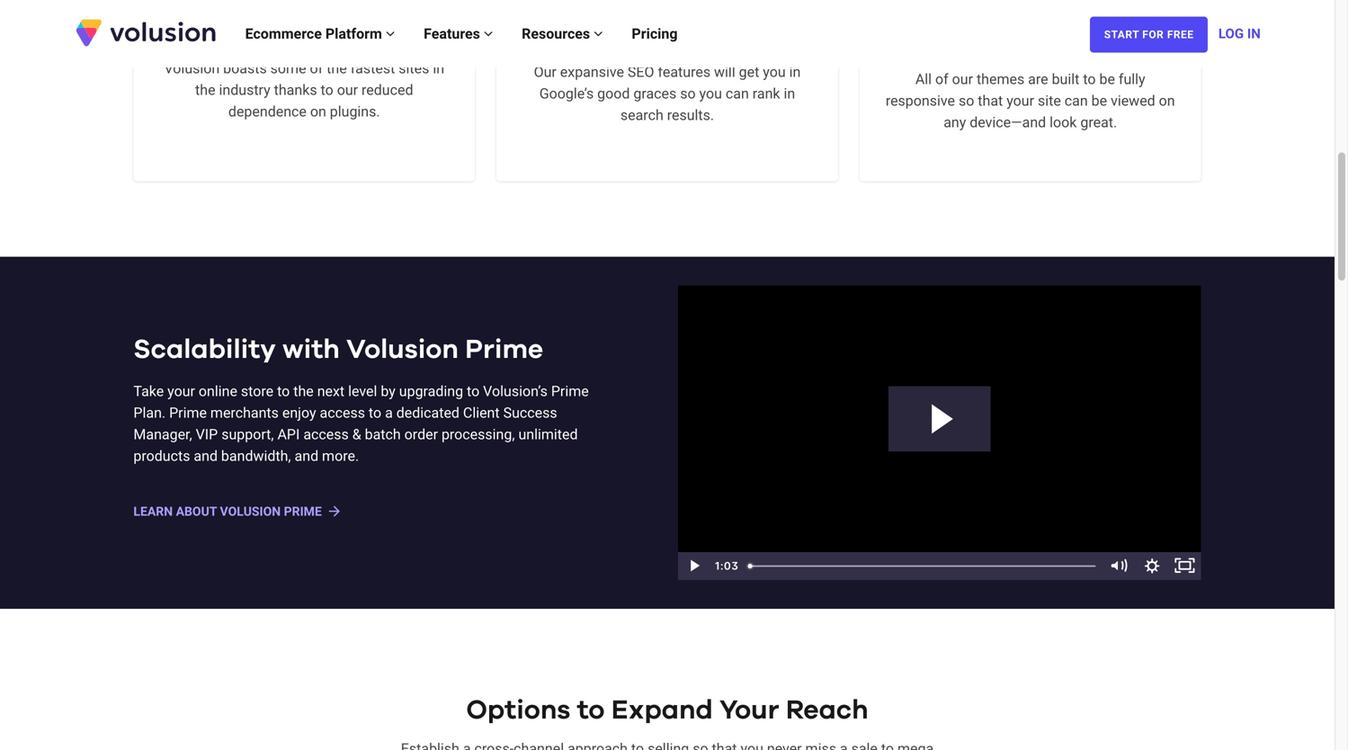 Task type: locate. For each thing, give the bounding box(es) containing it.
0 horizontal spatial can
[[726, 85, 749, 102]]

our
[[534, 63, 557, 80]]

angle down image inside "features" link
[[484, 27, 493, 41]]

0 vertical spatial seo
[[715, 30, 755, 50]]

be
[[1099, 71, 1115, 88], [1092, 92, 1107, 109]]

options to expand your reach
[[466, 697, 868, 724]]

your inside all of our themes are built to be fully responsive so that your site can be viewed on any device—and look great.
[[1007, 92, 1034, 109]]

start for free
[[1104, 28, 1194, 41]]

1 horizontal spatial your
[[1007, 92, 1034, 109]]

be left fully
[[1099, 71, 1115, 88]]

1 vertical spatial seo
[[628, 63, 654, 80]]

great.
[[1080, 114, 1117, 131]]

take
[[133, 383, 164, 400]]

0 horizontal spatial your
[[167, 383, 195, 400]]

are
[[1028, 71, 1048, 88]]

seo inside our expansive seo features will get you in google's good graces so you can rank in search results.
[[628, 63, 654, 80]]

pricing link
[[617, 7, 692, 61]]

to inside volusion boasts some of the fastest sites in the industry thanks to our reduced dependence on plugins.
[[321, 81, 333, 98]]

1 and from the left
[[194, 448, 218, 465]]

prime up vip at the bottom left
[[169, 404, 207, 421]]

prime up volusion's
[[465, 336, 543, 363]]

prime up success
[[551, 383, 589, 400]]

merchants
[[210, 404, 279, 421]]

prime
[[465, 336, 543, 363], [551, 383, 589, 400], [169, 404, 207, 421]]

enjoy
[[282, 404, 316, 421]]

log in link
[[1219, 7, 1261, 61]]

1 horizontal spatial of
[[935, 71, 949, 88]]

scalability
[[133, 336, 276, 363]]

1 horizontal spatial and
[[295, 448, 318, 465]]

in inside volusion boasts some of the fastest sites in the industry thanks to our reduced dependence on plugins.
[[433, 60, 444, 77]]

1 horizontal spatial our
[[952, 71, 973, 88]]

1 horizontal spatial angle down image
[[594, 27, 603, 41]]

learn about volusion prime arrow_forward
[[133, 503, 343, 519]]

angle down image left the resources
[[484, 27, 493, 41]]

1 vertical spatial your
[[167, 383, 195, 400]]

products
[[133, 448, 190, 465]]

get
[[739, 63, 759, 80]]

0 horizontal spatial and
[[194, 448, 218, 465]]

2 horizontal spatial the
[[327, 60, 347, 77]]

on inside volusion boasts some of the fastest sites in the industry thanks to our reduced dependence on plugins.
[[310, 103, 326, 120]]

your up device—and
[[1007, 92, 1034, 109]]

your right "take"
[[167, 383, 195, 400]]

the up enjoy
[[293, 383, 314, 400]]

0 horizontal spatial our
[[337, 81, 358, 98]]

0 vertical spatial you
[[763, 63, 786, 80]]

the
[[327, 60, 347, 77], [195, 81, 215, 98], [293, 383, 314, 400]]

will
[[714, 63, 735, 80]]

can down built
[[1065, 92, 1088, 109]]

reduced
[[362, 81, 413, 98]]

take your online store to the next level by upgrading to volusion's prime plan. prime merchants enjoy access to a dedicated client success manager, vip support, api access & batch order processing, unlimited products and bandwidth, and more.
[[133, 383, 589, 465]]

all
[[915, 71, 932, 88]]

1 vertical spatial volusion
[[346, 336, 459, 363]]

0 vertical spatial the
[[327, 60, 347, 77]]

seo up graces
[[628, 63, 654, 80]]

to inside all of our themes are built to be fully responsive so that your site can be viewed on any device—and look great.
[[1083, 71, 1096, 88]]

1 horizontal spatial so
[[959, 92, 974, 109]]

2 horizontal spatial prime
[[551, 383, 589, 400]]

features
[[658, 63, 711, 80]]

in
[[1247, 26, 1261, 41]]

to left 'a'
[[369, 404, 381, 421]]

built
[[1052, 71, 1080, 88]]

so up results.
[[680, 85, 696, 102]]

0 vertical spatial your
[[1007, 92, 1034, 109]]

volusion up by
[[346, 336, 459, 363]]

features
[[424, 25, 484, 42]]

learn
[[133, 504, 173, 519]]

resources
[[522, 25, 594, 42]]

access up the more.
[[303, 426, 349, 443]]

to up client
[[467, 383, 480, 400]]

0 horizontal spatial seo
[[628, 63, 654, 80]]

start
[[1104, 28, 1139, 41]]

site
[[327, 27, 365, 46]]

so left that
[[959, 92, 974, 109]]

0 horizontal spatial of
[[310, 60, 323, 77]]

and
[[194, 448, 218, 465], [295, 448, 318, 465]]

next
[[317, 383, 345, 400]]

prime
[[284, 504, 322, 519]]

angle down image for resources
[[594, 27, 603, 41]]

2 angle down image from the left
[[594, 27, 603, 41]]

our inside volusion boasts some of the fastest sites in the industry thanks to our reduced dependence on plugins.
[[337, 81, 358, 98]]

the down site
[[327, 60, 347, 77]]

0 horizontal spatial volusion
[[164, 60, 220, 77]]

0 horizontal spatial you
[[699, 85, 722, 102]]

1 vertical spatial the
[[195, 81, 215, 98]]

our left themes
[[952, 71, 973, 88]]

of inside volusion boasts some of the fastest sites in the industry thanks to our reduced dependence on plugins.
[[310, 60, 323, 77]]

viewed
[[1111, 92, 1155, 109]]

1 angle down image from the left
[[484, 27, 493, 41]]

0 horizontal spatial on
[[310, 103, 326, 120]]

to right built
[[1083, 71, 1096, 88]]

volusion down lightning-
[[164, 60, 220, 77]]

angle down image
[[484, 27, 493, 41], [594, 27, 603, 41]]

in
[[433, 60, 444, 77], [789, 63, 801, 80], [784, 85, 795, 102]]

on right viewed
[[1159, 92, 1175, 109]]

in right get
[[789, 63, 801, 80]]

and down vip at the bottom left
[[194, 448, 218, 465]]

volusion
[[164, 60, 220, 77], [346, 336, 459, 363]]

in right rank
[[784, 85, 795, 102]]

on
[[1159, 92, 1175, 109], [310, 103, 326, 120]]

success
[[503, 404, 557, 421]]

can down get
[[726, 85, 749, 102]]

dependence
[[228, 103, 307, 120]]

your
[[1007, 92, 1034, 109], [167, 383, 195, 400]]

0 vertical spatial volusion
[[164, 60, 220, 77]]

1 horizontal spatial prime
[[465, 336, 543, 363]]

and down api
[[295, 448, 318, 465]]

of
[[310, 60, 323, 77], [935, 71, 949, 88]]

angle down image inside resources link
[[594, 27, 603, 41]]

client
[[463, 404, 500, 421]]

1 horizontal spatial seo
[[715, 30, 755, 50]]

be up great.
[[1092, 92, 1107, 109]]

free
[[1167, 28, 1194, 41]]

1 horizontal spatial volusion
[[346, 336, 459, 363]]

for
[[1142, 28, 1164, 41]]

platform
[[325, 25, 382, 42]]

of right some
[[310, 60, 323, 77]]

our up plugins.
[[337, 81, 358, 98]]

plan.
[[133, 404, 166, 421]]

thanks
[[274, 81, 317, 98]]

on down thanks
[[310, 103, 326, 120]]

0 horizontal spatial angle down image
[[484, 27, 493, 41]]

the left industry
[[195, 81, 215, 98]]

can
[[726, 85, 749, 102], [1065, 92, 1088, 109]]

2 and from the left
[[295, 448, 318, 465]]

angle down image up the expansive
[[594, 27, 603, 41]]

1 vertical spatial be
[[1092, 92, 1107, 109]]

ecommerce
[[245, 25, 322, 42]]

responsive sites
[[950, 37, 1111, 57]]

so
[[680, 85, 696, 102], [959, 92, 974, 109]]

1 horizontal spatial you
[[763, 63, 786, 80]]

access
[[320, 404, 365, 421], [303, 426, 349, 443]]

you down will
[[699, 85, 722, 102]]

lightning-
[[178, 27, 280, 46]]

access down next
[[320, 404, 365, 421]]

to right thanks
[[321, 81, 333, 98]]

1 horizontal spatial can
[[1065, 92, 1088, 109]]

in right sites
[[433, 60, 444, 77]]

0 horizontal spatial so
[[680, 85, 696, 102]]

seo up will
[[715, 30, 755, 50]]

speed
[[370, 27, 431, 46]]

2 vertical spatial the
[[293, 383, 314, 400]]

seo
[[715, 30, 755, 50], [628, 63, 654, 80]]

bandwidth,
[[221, 448, 291, 465]]

you up rank
[[763, 63, 786, 80]]

2 vertical spatial prime
[[169, 404, 207, 421]]

more.
[[322, 448, 359, 465]]

of right all
[[935, 71, 949, 88]]

you
[[763, 63, 786, 80], [699, 85, 722, 102]]

1 horizontal spatial on
[[1159, 92, 1175, 109]]

our
[[952, 71, 973, 88], [337, 81, 358, 98]]

volusion's
[[483, 383, 548, 400]]

0 horizontal spatial prime
[[169, 404, 207, 421]]

1 horizontal spatial the
[[293, 383, 314, 400]]

start for free link
[[1090, 17, 1208, 53]]



Task type: vqa. For each thing, say whether or not it's contained in the screenshot.
PayPal Checkout's the more
no



Task type: describe. For each thing, give the bounding box(es) containing it.
fast
[[280, 27, 322, 46]]

resources link
[[507, 7, 617, 61]]

ecommerce platform link
[[231, 7, 409, 61]]

plugins.
[[330, 103, 380, 120]]

angle down image
[[386, 27, 395, 41]]

themes
[[977, 71, 1025, 88]]

good
[[597, 85, 630, 102]]

the inside take your online store to the next level by upgrading to volusion's prime plan. prime merchants enjoy access to a dedicated client success manager, vip support, api access & batch order processing, unlimited products and bandwidth, and more.
[[293, 383, 314, 400]]

search
[[620, 107, 664, 124]]

sites
[[399, 60, 429, 77]]

api
[[277, 426, 300, 443]]

angle down image for features
[[484, 27, 493, 41]]

unlimited
[[518, 426, 578, 443]]

level
[[348, 383, 377, 400]]

fastest
[[350, 60, 395, 77]]

processing,
[[442, 426, 515, 443]]

pricing
[[632, 25, 678, 42]]

on inside all of our themes are built to be fully responsive so that your site can be viewed on any device—and look great.
[[1159, 92, 1175, 109]]

google's
[[539, 85, 594, 102]]

to right store
[[277, 383, 290, 400]]

your inside take your online store to the next level by upgrading to volusion's prime plan. prime merchants enjoy access to a dedicated client success manager, vip support, api access & batch order processing, unlimited products and bandwidth, and more.
[[167, 383, 195, 400]]

0 vertical spatial access
[[320, 404, 365, 421]]

log
[[1219, 26, 1244, 41]]

ecommerce platform
[[245, 25, 386, 42]]

in-
[[630, 30, 657, 50]]

look
[[1050, 114, 1077, 131]]

that
[[978, 92, 1003, 109]]

store
[[241, 383, 273, 400]]

industry
[[219, 81, 270, 98]]

arrow_forward
[[326, 503, 343, 519]]

all of our themes are built to be fully responsive so that your site can be viewed on any device—and look great.
[[886, 71, 1175, 131]]

batch
[[365, 426, 401, 443]]

some
[[270, 60, 306, 77]]

&
[[352, 426, 361, 443]]

volusion logo image
[[74, 17, 218, 48]]

results.
[[667, 107, 714, 124]]

expand
[[611, 697, 713, 724]]

to left expand
[[577, 697, 605, 724]]

dedicated
[[396, 404, 460, 421]]

lightning-fast site speed
[[178, 27, 431, 46]]

our inside all of our themes are built to be fully responsive so that your site can be viewed on any device—and look great.
[[952, 71, 973, 88]]

1 vertical spatial prime
[[551, 383, 589, 400]]

can inside all of our themes are built to be fully responsive so that your site can be viewed on any device—and look great.
[[1065, 92, 1088, 109]]

manager,
[[133, 426, 192, 443]]

features link
[[409, 7, 507, 61]]

scalability with volusion prime
[[133, 336, 543, 363]]

so inside all of our themes are built to be fully responsive so that your site can be viewed on any device—and look great.
[[959, 92, 974, 109]]

fully
[[1119, 71, 1145, 88]]

options
[[466, 697, 571, 724]]

volusion inside volusion boasts some of the fastest sites in the industry thanks to our reduced dependence on plugins.
[[164, 60, 220, 77]]

best-in-class seo
[[579, 30, 755, 50]]

1 vertical spatial you
[[699, 85, 722, 102]]

best-
[[579, 30, 630, 50]]

of inside all of our themes are built to be fully responsive so that your site can be viewed on any device—and look great.
[[935, 71, 949, 88]]

volusion boasts some of the fastest sites in the industry thanks to our reduced dependence on plugins.
[[164, 60, 444, 120]]

volusion
[[220, 504, 281, 519]]

boasts
[[223, 60, 267, 77]]

about
[[176, 504, 217, 519]]

log in
[[1219, 26, 1261, 41]]

upgrading
[[399, 383, 463, 400]]

expansive
[[560, 63, 624, 80]]

responsive
[[950, 37, 1059, 57]]

1 vertical spatial access
[[303, 426, 349, 443]]

video element
[[678, 286, 1201, 580]]

site
[[1038, 92, 1061, 109]]

in for seo
[[789, 63, 801, 80]]

0 horizontal spatial the
[[195, 81, 215, 98]]

sites
[[1063, 37, 1111, 57]]

responsive
[[886, 92, 955, 109]]

0 vertical spatial prime
[[465, 336, 543, 363]]

0 vertical spatial be
[[1099, 71, 1115, 88]]

reach
[[786, 697, 868, 724]]

rank
[[753, 85, 780, 102]]

online
[[199, 383, 237, 400]]

your
[[719, 697, 779, 724]]

order
[[404, 426, 438, 443]]

a
[[385, 404, 393, 421]]

with
[[282, 336, 340, 363]]

graces
[[633, 85, 677, 102]]

class
[[657, 30, 710, 50]]

so inside our expansive seo features will get you in google's good graces so you can rank in search results.
[[680, 85, 696, 102]]

in for speed
[[433, 60, 444, 77]]

by
[[381, 383, 396, 400]]

device—and
[[970, 114, 1046, 131]]

can inside our expansive seo features will get you in google's good graces so you can rank in search results.
[[726, 85, 749, 102]]

support,
[[221, 426, 274, 443]]



